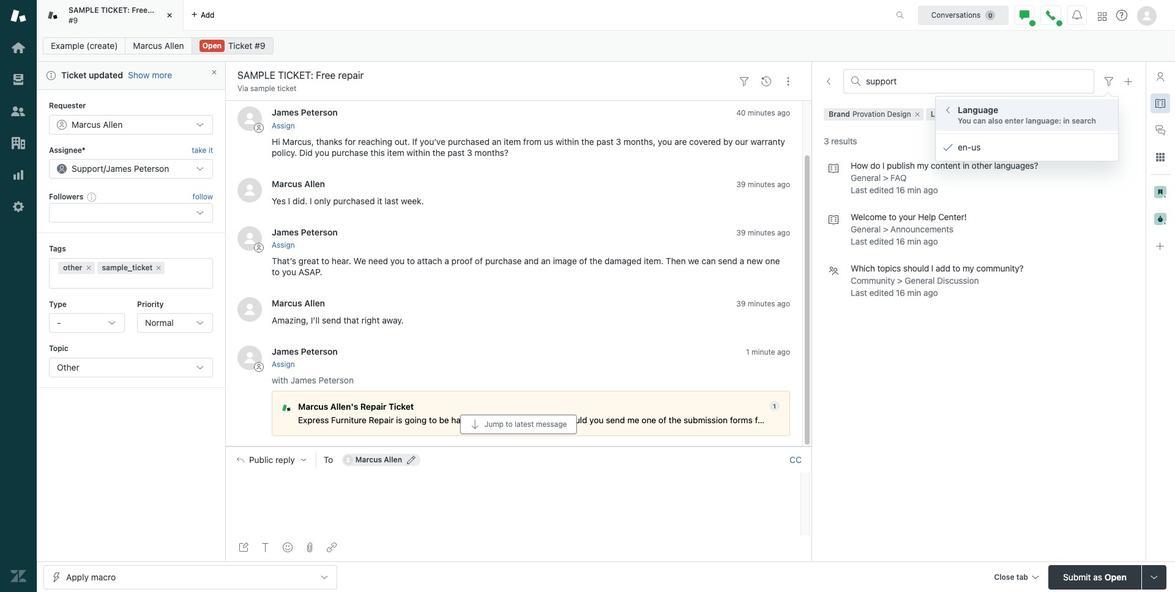 Task type: describe. For each thing, give the bounding box(es) containing it.
copies
[[878, 416, 904, 426]]

marcus allen's repair ticket express furniture repair is going to be handling his armchair repair. could you send me one of the submission forms for a repair? i'm out of physical copies in the office
[[298, 402, 953, 426]]

marcus up yes
[[272, 179, 302, 189]]

1 for 1 minute ago
[[746, 348, 750, 357]]

armchair
[[501, 416, 535, 426]]

to left hear.
[[321, 256, 329, 266]]

2 horizontal spatial 3
[[824, 136, 829, 146]]

insert emojis image
[[283, 543, 293, 553]]

reply
[[275, 455, 295, 465]]

can inside that's great to hear. we need you to attach a proof of purchase and an image of the damaged item. then we can send a new one to you asap.
[[702, 256, 716, 266]]

peterson for 40
[[301, 107, 338, 118]]

ticket actions image
[[784, 76, 793, 86]]

follow button
[[193, 192, 213, 203]]

last for ‭how do i publish my content in other languages?‬ ‭general‬ > ‭faq‬ last edited 16 min ago
[[851, 185, 867, 195]]

james for 39
[[272, 227, 299, 237]]

example (create)
[[51, 40, 118, 51]]

get started image
[[10, 40, 26, 56]]

support / james peterson
[[72, 163, 169, 174]]

40 minutes ago
[[736, 109, 790, 118]]

you right need
[[390, 256, 405, 266]]

knowledge image
[[1156, 99, 1165, 108]]

39 for week.
[[737, 180, 746, 189]]

james peterson link for marcus,
[[272, 107, 338, 118]]

purchased inside hi marcus, thanks for reaching out. if you've purchased an item from us within the past 3 months, you are covered by our warranty policy. did you purchase this item within the past 3 months?
[[448, 136, 490, 147]]

apply
[[66, 572, 89, 582]]

community?‬
[[976, 263, 1024, 274]]

james for 1
[[272, 346, 299, 357]]

time tracking image
[[1154, 213, 1167, 225]]

marcus right marcus.allen@example.com "image"
[[356, 455, 382, 464]]

submission
[[684, 416, 728, 426]]

ticket for ticket #9
[[228, 40, 252, 51]]

other inside ‭how do i publish my content in other languages?‬ ‭general‬ > ‭faq‬ last edited 16 min ago
[[972, 161, 992, 171]]

3 james peterson link from the top
[[272, 346, 338, 357]]

close
[[994, 573, 1015, 582]]

allen's
[[330, 402, 358, 412]]

yes
[[272, 196, 286, 206]]

‭general‬ inside ‭how do i publish my content in other languages?‬ ‭general‬ > ‭faq‬ last edited 16 min ago
[[851, 173, 881, 183]]

3 39 from the top
[[737, 299, 746, 308]]

marcus inside requester element
[[72, 119, 101, 130]]

0 horizontal spatial other
[[63, 263, 82, 272]]

jump to latest message
[[485, 420, 567, 429]]

did
[[299, 147, 313, 158]]

-
[[57, 318, 61, 328]]

we
[[354, 256, 366, 266]]

you down that's
[[282, 267, 296, 277]]

can inside "language you can also enter language: in search"
[[973, 116, 986, 125]]

assign for hi
[[272, 121, 295, 130]]

for inside hi marcus, thanks for reaching out. if you've purchased an item from us within the past 3 months, you are covered by our warranty policy. did you purchase this item within the past 3 months?
[[345, 136, 356, 147]]

1 vertical spatial item
[[387, 147, 404, 158]]

to
[[324, 455, 333, 465]]

min inside ‭welcome to your help center!‬ ‭general‬ > ‭announcements‬ last edited 16 min ago
[[907, 236, 921, 247]]

#9 inside secondary element
[[255, 40, 265, 51]]

hi marcus, thanks for reaching out. if you've purchased an item from us within the past 3 months, you are covered by our warranty policy. did you purchase this item within the past 3 months?
[[272, 136, 788, 158]]

going
[[405, 416, 427, 426]]

show more button
[[128, 70, 172, 81]]

en-us
[[958, 142, 981, 152]]

filters
[[1029, 108, 1051, 119]]

i right did.
[[310, 196, 312, 206]]

ticket #9
[[228, 40, 265, 51]]

allen up i'll
[[304, 298, 325, 308]]

a inside marcus allen's repair ticket express furniture repair is going to be handling his armchair repair. could you send me one of the submission forms for a repair? i'm out of physical copies in the office
[[768, 416, 773, 426]]

example
[[51, 40, 84, 51]]

us left remove image
[[981, 110, 989, 119]]

39 minutes ago text field for attach
[[737, 228, 790, 237]]

avatar image for 40 minutes ago
[[238, 107, 262, 131]]

zendesk products image
[[1098, 12, 1107, 21]]

39 minutes ago for week.
[[737, 180, 790, 189]]

1 vertical spatial purchased
[[333, 196, 375, 206]]

james peterson assign for marcus,
[[272, 107, 338, 130]]

assignee*
[[49, 145, 85, 155]]

your
[[899, 212, 916, 222]]

of right me
[[659, 416, 667, 426]]

40
[[736, 109, 746, 118]]

take it button
[[192, 144, 213, 157]]

marcus allen right marcus.allen@example.com "image"
[[356, 455, 402, 464]]

/
[[103, 163, 106, 174]]

months,
[[624, 136, 656, 147]]

0 horizontal spatial 3
[[467, 147, 472, 158]]

office
[[930, 416, 953, 426]]

> inside ‭which topics should i add to my community?‬ community > general discussion last edited 16 min ago
[[897, 276, 903, 286]]

i inside ‭which topics should i add to my community?‬ community > general discussion last edited 16 min ago
[[931, 263, 934, 274]]

tab containing sample ticket: free repair
[[37, 0, 184, 31]]

1 vertical spatial repair
[[369, 416, 394, 426]]

en- inside menu item
[[958, 142, 972, 152]]

back image
[[824, 77, 834, 86]]

macro
[[91, 572, 116, 582]]

our
[[735, 136, 748, 147]]

minutes for that's great to hear. we need you to attach a proof of purchase and an image of the damaged item. then we can send a new one to you asap.
[[748, 228, 775, 237]]

clear filters
[[1006, 108, 1051, 119]]

james for 40
[[272, 107, 299, 118]]

requester
[[49, 101, 86, 110]]

the down you've
[[433, 147, 445, 158]]

sample ticket: free repair #9
[[69, 6, 171, 25]]

peterson for 39
[[301, 227, 338, 237]]

to inside ‭welcome to your help center!‬ ‭general‬ > ‭announcements‬ last edited 16 min ago
[[889, 212, 897, 222]]

be
[[439, 416, 449, 426]]

info on adding followers image
[[87, 192, 97, 202]]

get help image
[[1117, 10, 1128, 21]]

zendesk image
[[10, 569, 26, 585]]

amazing,
[[272, 315, 309, 326]]

16 for should
[[896, 288, 905, 298]]

repair.
[[537, 416, 562, 426]]

3 results
[[824, 136, 857, 146]]

in inside marcus allen's repair ticket express furniture repair is going to be handling his armchair repair. could you send me one of the submission forms for a repair? i'm out of physical copies in the office
[[906, 416, 913, 426]]

remove image for sample_ticket
[[155, 264, 162, 272]]

ago inside ‭welcome to your help center!‬ ‭general‬ > ‭announcements‬ last edited 16 min ago
[[924, 236, 938, 247]]

other
[[57, 362, 79, 373]]

take it
[[192, 145, 213, 155]]

admin image
[[10, 199, 26, 215]]

my inside ‭how do i publish my content in other languages?‬ ‭general‬ > ‭faq‬ last edited 16 min ago
[[917, 161, 929, 171]]

publish
[[887, 161, 915, 171]]

in for search
[[1063, 116, 1070, 125]]

4 avatar image from the top
[[238, 297, 262, 322]]

0 vertical spatial item
[[504, 136, 521, 147]]

james right 'with'
[[291, 375, 316, 386]]

public
[[249, 455, 273, 465]]

minutes for yes i did. i only purchased it last week.
[[748, 180, 775, 189]]

clear filters link
[[1003, 108, 1054, 121]]

show
[[128, 70, 150, 80]]

2 avatar image from the top
[[238, 178, 262, 202]]

add inside popup button
[[201, 10, 215, 19]]

purchase inside hi marcus, thanks for reaching out. if you've purchased an item from us within the past 3 months, you are covered by our warranty policy. did you purchase this item within the past 3 months?
[[332, 147, 368, 158]]

repair?
[[775, 416, 802, 426]]

min for publish
[[907, 185, 921, 195]]

language for language you can also enter language: in search
[[958, 105, 998, 115]]

i inside ‭how do i publish my content in other languages?‬ ‭general‬ > ‭faq‬ last edited 16 min ago
[[883, 161, 885, 171]]

displays possible ticket submission types image
[[1150, 573, 1159, 582]]

to down that's
[[272, 267, 280, 277]]

normal button
[[137, 314, 213, 333]]

express
[[298, 416, 329, 426]]

provation
[[853, 110, 885, 119]]

of right image
[[579, 256, 587, 266]]

did.
[[293, 196, 307, 206]]

remove image for other
[[85, 264, 92, 272]]

edited inside ‭welcome to your help center!‬ ‭general‬ > ‭announcements‬ last edited 16 min ago
[[869, 236, 894, 247]]

i right yes
[[288, 196, 290, 206]]

add link (cmd k) image
[[327, 543, 337, 553]]

create or request article image
[[1124, 77, 1134, 86]]

only
[[314, 196, 331, 206]]

edited for do
[[869, 185, 894, 195]]

center!‬
[[938, 212, 967, 222]]

could
[[564, 416, 587, 426]]

james peterson assign for great
[[272, 227, 338, 250]]

filter image
[[1104, 77, 1114, 86]]

3 assign button from the top
[[272, 359, 295, 370]]

with james peterson
[[272, 375, 354, 386]]

also
[[988, 116, 1003, 125]]

1 horizontal spatial open
[[1105, 572, 1127, 582]]

you left are
[[658, 136, 672, 147]]

clear
[[1006, 108, 1027, 119]]

allen up only
[[304, 179, 325, 189]]

‭announcements‬
[[891, 224, 954, 235]]

and
[[524, 256, 539, 266]]

his
[[487, 416, 498, 426]]

hear.
[[332, 256, 351, 266]]

zendesk support image
[[10, 8, 26, 24]]

‭faq‬
[[891, 173, 907, 183]]

0 vertical spatial en-
[[969, 110, 981, 119]]

hide composer image
[[514, 442, 523, 451]]

need
[[368, 256, 388, 266]]

marcus allen inside secondary element
[[133, 40, 184, 51]]

we
[[688, 256, 699, 266]]

sample
[[250, 84, 275, 93]]

requester element
[[49, 115, 213, 134]]

edit user image
[[407, 456, 416, 464]]

policy.
[[272, 147, 297, 158]]

purchase inside that's great to hear. we need you to attach a proof of purchase and an image of the damaged item. then we can send a new one to you asap.
[[485, 256, 522, 266]]

do
[[870, 161, 880, 171]]

peterson for 1
[[301, 346, 338, 357]]

marcus allen up amazing,
[[272, 298, 325, 308]]

the left office
[[915, 416, 928, 426]]

with
[[272, 375, 288, 386]]

edited for topics
[[869, 288, 894, 298]]

my inside ‭which topics should i add to my community?‬ community > general discussion last edited 16 min ago
[[963, 263, 974, 274]]

search
[[1072, 116, 1096, 125]]

close tab
[[994, 573, 1028, 582]]

proof
[[451, 256, 473, 266]]

filter image
[[739, 76, 749, 86]]

tabs tab list
[[37, 0, 883, 31]]

customers image
[[10, 103, 26, 119]]

‭how
[[851, 161, 868, 171]]

16 inside ‭welcome to your help center!‬ ‭general‬ > ‭announcements‬ last edited 16 min ago
[[896, 236, 905, 247]]

last inside ‭welcome to your help center!‬ ‭general‬ > ‭announcements‬ last edited 16 min ago
[[851, 236, 867, 247]]

minutes for amazing, i'll send that right away.
[[748, 299, 775, 308]]

organizations image
[[10, 135, 26, 151]]

it inside conversationlabel log
[[377, 196, 382, 206]]

that
[[344, 315, 359, 326]]

handling
[[451, 416, 485, 426]]

james inside assignee* element
[[106, 163, 132, 174]]

‭which topics should i add to my community?‬ community > general discussion last edited 16 min ago
[[851, 263, 1024, 298]]

should
[[903, 263, 929, 274]]

avatar image for 39 minutes ago
[[238, 226, 262, 251]]

you down thanks at the left of page
[[315, 147, 329, 158]]



Task type: locate. For each thing, give the bounding box(es) containing it.
to left be
[[429, 416, 437, 426]]

marcus allen link up amazing,
[[272, 298, 325, 308]]

peterson up allen's
[[319, 375, 354, 386]]

marcus up amazing,
[[272, 298, 302, 308]]

marcus.allen@example.com image
[[343, 455, 353, 465]]

send inside that's great to hear. we need you to attach a proof of purchase and an image of the damaged item. then we can send a new one to you asap.
[[718, 256, 738, 266]]

cc button
[[790, 455, 802, 466]]

39 minutes ago text field down new
[[737, 299, 790, 308]]

1 assign from the top
[[272, 121, 295, 130]]

2 horizontal spatial remove image
[[914, 111, 921, 118]]

2 horizontal spatial send
[[718, 256, 738, 266]]

ticket inside marcus allen's repair ticket express furniture repair is going to be handling his armchair repair. could you send me one of the submission forms for a repair? i'm out of physical copies in the office
[[389, 402, 414, 412]]

public reply
[[249, 455, 295, 465]]

‭general‬ down the ‭how
[[851, 173, 881, 183]]

jump
[[485, 420, 504, 429]]

2 vertical spatial edited
[[869, 288, 894, 298]]

of
[[475, 256, 483, 266], [579, 256, 587, 266], [659, 416, 667, 426], [834, 416, 842, 426]]

2 edited from the top
[[869, 236, 894, 247]]

0 horizontal spatial for
[[345, 136, 356, 147]]

normal
[[145, 318, 174, 328]]

16 down ‭announcements‬
[[896, 236, 905, 247]]

assign button for that's
[[272, 240, 295, 251]]

0 horizontal spatial #9
[[69, 16, 78, 25]]

40 minutes ago text field
[[736, 109, 790, 118]]

close image
[[163, 9, 176, 21]]

assign button
[[272, 120, 295, 131], [272, 240, 295, 251], [272, 359, 295, 370]]

thanks
[[316, 136, 343, 147]]

yes i did. i only purchased it last week.
[[272, 196, 424, 206]]

add attachment image
[[305, 543, 315, 553]]

to left attach at the left top
[[407, 256, 415, 266]]

in inside "language you can also enter language: in search"
[[1063, 116, 1070, 125]]

0 vertical spatial within
[[556, 136, 579, 147]]

james up that's
[[272, 227, 299, 237]]

example (create) button
[[43, 37, 126, 54]]

0 vertical spatial 1
[[746, 348, 750, 357]]

0 vertical spatial add
[[201, 10, 215, 19]]

1 james peterson assign from the top
[[272, 107, 338, 130]]

0 horizontal spatial an
[[492, 136, 502, 147]]

1 vertical spatial for
[[755, 416, 766, 426]]

via
[[238, 84, 248, 93]]

attach
[[417, 256, 442, 266]]

minutes for hi marcus, thanks for reaching out. if you've purchased an item from us within the past 3 months, you are covered by our warranty policy. did you purchase this item within the past 3 months?
[[748, 109, 775, 118]]

2 39 minutes ago text field from the top
[[737, 228, 790, 237]]

min down ‭announcements‬
[[907, 236, 921, 247]]

marcus allen link inside secondary element
[[125, 37, 192, 54]]

Subject field
[[235, 68, 731, 83]]

language up you
[[958, 105, 998, 115]]

1 for 1
[[773, 403, 776, 410]]

in right copies
[[906, 416, 913, 426]]

for inside marcus allen's repair ticket express furniture repair is going to be handling his armchair repair. could you send me one of the submission forms for a repair? i'm out of physical copies in the office
[[755, 416, 766, 426]]

repair left 'is' at bottom left
[[369, 416, 394, 426]]

0 vertical spatial repair
[[360, 402, 387, 412]]

2 horizontal spatial a
[[768, 416, 773, 426]]

16 down ‭faq‬
[[896, 185, 905, 195]]

39 minutes ago text field up new
[[737, 228, 790, 237]]

0 horizontal spatial 1
[[746, 348, 750, 357]]

39 minutes ago text field
[[737, 180, 790, 189], [737, 228, 790, 237], [737, 299, 790, 308]]

0 vertical spatial my
[[917, 161, 929, 171]]

2 39 minutes ago from the top
[[737, 228, 790, 237]]

1 horizontal spatial an
[[541, 256, 551, 266]]

assign button for hi
[[272, 120, 295, 131]]

3 left months?
[[467, 147, 472, 158]]

take
[[192, 145, 206, 155]]

add up discussion
[[936, 263, 951, 274]]

1 vertical spatial james peterson link
[[272, 227, 338, 237]]

0 horizontal spatial a
[[445, 256, 449, 266]]

events image
[[761, 76, 771, 86]]

last inside ‭which topics should i add to my community?‬ community > general discussion last edited 16 min ago
[[851, 288, 867, 298]]

main element
[[0, 0, 37, 593]]

1 minutes from the top
[[748, 109, 775, 118]]

0 vertical spatial edited
[[869, 185, 894, 195]]

notifications image
[[1072, 10, 1082, 20]]

purchase down thanks at the left of page
[[332, 147, 368, 158]]

marcus inside marcus allen's repair ticket express furniture repair is going to be handling his armchair repair. could you send me one of the submission forms for a repair? i'm out of physical copies in the office
[[298, 402, 328, 412]]

assign button up 'with'
[[272, 359, 295, 370]]

to inside ‭which topics should i add to my community?‬ community > general discussion last edited 16 min ago
[[953, 263, 960, 274]]

menu
[[935, 96, 1119, 162]]

more
[[152, 70, 172, 80]]

other
[[972, 161, 992, 171], [63, 263, 82, 272]]

39 minutes ago down new
[[737, 299, 790, 308]]

language en-us
[[931, 110, 989, 119]]

2 vertical spatial in
[[906, 416, 913, 426]]

1 horizontal spatial purchase
[[485, 256, 522, 266]]

open inside secondary element
[[202, 41, 222, 50]]

min down general
[[907, 288, 921, 298]]

#9 inside 'sample ticket: free repair #9'
[[69, 16, 78, 25]]

from
[[523, 136, 542, 147]]

1 horizontal spatial it
[[377, 196, 382, 206]]

purchase
[[332, 147, 368, 158], [485, 256, 522, 266]]

allen up support / james peterson
[[103, 119, 123, 130]]

community
[[851, 276, 895, 286]]

language up en-us
[[931, 110, 966, 119]]

1 vertical spatial >
[[883, 224, 888, 235]]

this
[[371, 147, 385, 158]]

language
[[958, 105, 998, 115], [931, 110, 966, 119]]

0 vertical spatial ‭general‬
[[851, 173, 881, 183]]

reporting image
[[10, 167, 26, 183]]

secondary element
[[37, 34, 1175, 58]]

ticket up 'is' at bottom left
[[389, 402, 414, 412]]

to right jump
[[506, 420, 513, 429]]

1 horizontal spatial my
[[963, 263, 974, 274]]

1 horizontal spatial for
[[755, 416, 766, 426]]

3 left "months,"
[[616, 136, 621, 147]]

conversations
[[931, 10, 981, 19]]

3 last from the top
[[851, 288, 867, 298]]

0 horizontal spatial open
[[202, 41, 222, 50]]

close ticket collision notification image
[[211, 68, 218, 76]]

16 for i
[[896, 185, 905, 195]]

2 vertical spatial 39 minutes ago text field
[[737, 299, 790, 308]]

minutes up new
[[748, 228, 775, 237]]

1 horizontal spatial item
[[504, 136, 521, 147]]

‭how do i publish my content in other languages?‬ ‭general‬ > ‭faq‬ last edited 16 min ago
[[851, 161, 1039, 195]]

format text image
[[261, 543, 271, 553]]

minutes down new
[[748, 299, 775, 308]]

‭general‬ inside ‭welcome to your help center!‬ ‭general‬ > ‭announcements‬ last edited 16 min ago
[[851, 224, 881, 235]]

1 minute ago text field
[[746, 348, 790, 357]]

‭welcome to your help center!‬ ‭general‬ > ‭announcements‬ last edited 16 min ago
[[851, 212, 967, 247]]

marcus allen link for yes
[[272, 179, 325, 189]]

past left months?
[[448, 147, 465, 158]]

one right new
[[765, 256, 780, 266]]

bookmarks image
[[1154, 186, 1167, 198]]

the left damaged
[[590, 256, 602, 266]]

(create)
[[87, 40, 118, 51]]

1 ‭general‬ from the top
[[851, 173, 881, 183]]

0 vertical spatial it
[[209, 145, 213, 155]]

marcus allen up the more
[[133, 40, 184, 51]]

39 minutes ago
[[737, 180, 790, 189], [737, 228, 790, 237], [737, 299, 790, 308]]

0 vertical spatial assign button
[[272, 120, 295, 131]]

1 vertical spatial marcus allen link
[[272, 179, 325, 189]]

1 vertical spatial edited
[[869, 236, 894, 247]]

button displays agent's chat status as online. image
[[1020, 10, 1030, 20]]

3 39 minutes ago from the top
[[737, 299, 790, 308]]

avatar image
[[238, 107, 262, 131], [238, 178, 262, 202], [238, 226, 262, 251], [238, 297, 262, 322], [238, 346, 262, 370]]

marcus inside secondary element
[[133, 40, 162, 51]]

1 horizontal spatial a
[[740, 256, 744, 266]]

> down 'topics'
[[897, 276, 903, 286]]

16
[[896, 185, 905, 195], [896, 236, 905, 247], [896, 288, 905, 298]]

0 horizontal spatial within
[[407, 147, 430, 158]]

tags
[[49, 245, 66, 254]]

topic element
[[49, 358, 213, 377]]

assign up that's
[[272, 241, 295, 250]]

2 ‭general‬ from the top
[[851, 224, 881, 235]]

to inside button
[[506, 420, 513, 429]]

it
[[209, 145, 213, 155], [377, 196, 382, 206]]

4 minutes from the top
[[748, 299, 775, 308]]

ticket inside secondary element
[[228, 40, 252, 51]]

in down en-us
[[963, 161, 970, 171]]

apps image
[[1156, 152, 1165, 162]]

us right from
[[544, 136, 553, 147]]

assign
[[272, 121, 295, 130], [272, 241, 295, 250], [272, 360, 295, 369]]

1 horizontal spatial other
[[972, 161, 992, 171]]

an inside hi marcus, thanks for reaching out. if you've purchased an item from us within the past 3 months, you are covered by our warranty policy. did you purchase this item within the past 3 months?
[[492, 136, 502, 147]]

2 james peterson link from the top
[[272, 227, 338, 237]]

>
[[883, 173, 888, 183], [883, 224, 888, 235], [897, 276, 903, 286]]

1 horizontal spatial purchased
[[448, 136, 490, 147]]

2 horizontal spatial ticket
[[389, 402, 414, 412]]

min for i
[[907, 288, 921, 298]]

repair up furniture
[[360, 402, 387, 412]]

of right the out
[[834, 416, 842, 426]]

jump to latest message button
[[460, 415, 577, 434]]

> inside ‭welcome to your help center!‬ ‭general‬ > ‭announcements‬ last edited 16 min ago
[[883, 224, 888, 235]]

1 vertical spatial send
[[322, 315, 341, 326]]

1 39 from the top
[[737, 180, 746, 189]]

2 vertical spatial min
[[907, 288, 921, 298]]

a left proof on the top left of the page
[[445, 256, 449, 266]]

last down the ‭how
[[851, 185, 867, 195]]

priority
[[137, 300, 164, 309]]

tab
[[37, 0, 184, 31]]

3 james peterson assign from the top
[[272, 346, 338, 369]]

an inside that's great to hear. we need you to attach a proof of purchase and an image of the damaged item. then we can send a new one to you asap.
[[541, 256, 551, 266]]

one
[[765, 256, 780, 266], [642, 416, 656, 426]]

us inside menu item
[[972, 142, 981, 152]]

en- down you
[[958, 142, 972, 152]]

last down ‭welcome at the top of page
[[851, 236, 867, 247]]

1 avatar image from the top
[[238, 107, 262, 131]]

marcus allen inside requester element
[[72, 119, 123, 130]]

1 vertical spatial it
[[377, 196, 382, 206]]

1 vertical spatial ‭general‬
[[851, 224, 881, 235]]

marcus allen link up the more
[[125, 37, 192, 54]]

1 vertical spatial within
[[407, 147, 430, 158]]

2 vertical spatial marcus allen link
[[272, 298, 325, 308]]

can right you
[[973, 116, 986, 125]]

i right do at the top
[[883, 161, 885, 171]]

allen left edit user image
[[384, 455, 402, 464]]

the
[[581, 136, 594, 147], [433, 147, 445, 158], [590, 256, 602, 266], [669, 416, 681, 426], [915, 416, 928, 426]]

hi
[[272, 136, 280, 147]]

0 vertical spatial last
[[851, 185, 867, 195]]

0 vertical spatial send
[[718, 256, 738, 266]]

0 vertical spatial ticket
[[228, 40, 252, 51]]

3 edited from the top
[[869, 288, 894, 298]]

edited inside ‭which topics should i add to my community?‬ community > general discussion last edited 16 min ago
[[869, 288, 894, 298]]

2 vertical spatial send
[[606, 416, 625, 426]]

0 vertical spatial purchased
[[448, 136, 490, 147]]

free
[[132, 6, 148, 15]]

marcus
[[133, 40, 162, 51], [72, 119, 101, 130], [272, 179, 302, 189], [272, 298, 302, 308], [298, 402, 328, 412], [356, 455, 382, 464]]

1 horizontal spatial ticket
[[228, 40, 252, 51]]

james peterson assign up with james peterson
[[272, 346, 338, 369]]

2 assign button from the top
[[272, 240, 295, 251]]

3 avatar image from the top
[[238, 226, 262, 251]]

1 horizontal spatial can
[[973, 116, 986, 125]]

peterson right /
[[134, 163, 169, 174]]

1 16 from the top
[[896, 185, 905, 195]]

to left "your"
[[889, 212, 897, 222]]

send inside marcus allen's repair ticket express furniture repair is going to be handling his armchair repair. could you send me one of the submission forms for a repair? i'm out of physical copies in the office
[[606, 416, 625, 426]]

within right from
[[556, 136, 579, 147]]

0 horizontal spatial one
[[642, 416, 656, 426]]

ticket for ticket updated show more
[[61, 70, 87, 80]]

minute
[[752, 348, 775, 357]]

edited down community at top right
[[869, 288, 894, 298]]

language for language en-us
[[931, 110, 966, 119]]

ticket down the example
[[61, 70, 87, 80]]

1 vertical spatial one
[[642, 416, 656, 426]]

the left submission
[[669, 416, 681, 426]]

3 39 minutes ago text field from the top
[[737, 299, 790, 308]]

0 vertical spatial min
[[907, 185, 921, 195]]

assign button up that's
[[272, 240, 295, 251]]

1 vertical spatial en-
[[958, 142, 972, 152]]

1 39 minutes ago from the top
[[737, 180, 790, 189]]

one right me
[[642, 416, 656, 426]]

0 horizontal spatial remove image
[[85, 264, 92, 272]]

us inside hi marcus, thanks for reaching out. if you've purchased an item from us within the past 3 months, you are covered by our warranty policy. did you purchase this item within the past 3 months?
[[544, 136, 553, 147]]

in inside ‭how do i publish my content in other languages?‬ ‭general‬ > ‭faq‬ last edited 16 min ago
[[963, 161, 970, 171]]

brand
[[829, 110, 850, 119]]

marcus,
[[282, 136, 314, 147]]

2 assign from the top
[[272, 241, 295, 250]]

within down if
[[407, 147, 430, 158]]

0 vertical spatial 39 minutes ago
[[737, 180, 790, 189]]

add inside ‭which topics should i add to my community?‬ community > general discussion last edited 16 min ago
[[936, 263, 951, 274]]

reaching
[[358, 136, 392, 147]]

2 16 from the top
[[896, 236, 905, 247]]

assign button up hi
[[272, 120, 295, 131]]

draft mode image
[[239, 543, 249, 553]]

james up 'with'
[[272, 346, 299, 357]]

1 horizontal spatial in
[[963, 161, 970, 171]]

great
[[299, 256, 319, 266]]

‭which
[[851, 263, 875, 274]]

1 horizontal spatial #9
[[255, 40, 265, 51]]

cc
[[790, 455, 802, 465]]

min
[[907, 185, 921, 195], [907, 236, 921, 247], [907, 288, 921, 298]]

0 horizontal spatial purchased
[[333, 196, 375, 206]]

marcus down requester
[[72, 119, 101, 130]]

39 minutes ago text field for week.
[[737, 180, 790, 189]]

2 min from the top
[[907, 236, 921, 247]]

0 horizontal spatial it
[[209, 145, 213, 155]]

marcus allen link for amazing,
[[272, 298, 325, 308]]

menu containing language
[[935, 96, 1119, 162]]

via sample ticket
[[238, 84, 297, 93]]

me
[[627, 416, 639, 426]]

in for other
[[963, 161, 970, 171]]

en-us menu item
[[936, 137, 1118, 159]]

follow
[[193, 192, 213, 202]]

the left "months,"
[[581, 136, 594, 147]]

1 horizontal spatial remove image
[[155, 264, 162, 272]]

1 horizontal spatial past
[[597, 136, 614, 147]]

0 horizontal spatial item
[[387, 147, 404, 158]]

0 vertical spatial marcus allen link
[[125, 37, 192, 54]]

the inside that's great to hear. we need you to attach a proof of purchase and an image of the damaged item. then we can send a new one to you asap.
[[590, 256, 602, 266]]

2 horizontal spatial in
[[1063, 116, 1070, 125]]

warranty
[[751, 136, 785, 147]]

my up discussion
[[963, 263, 974, 274]]

my right publish
[[917, 161, 929, 171]]

1 horizontal spatial 3
[[616, 136, 621, 147]]

1 edited from the top
[[869, 185, 894, 195]]

ago inside ‭which topics should i add to my community?‬ community > general discussion last edited 16 min ago
[[924, 288, 938, 298]]

item down out.
[[387, 147, 404, 158]]

0 vertical spatial assign
[[272, 121, 295, 130]]

allen inside the marcus allen link
[[164, 40, 184, 51]]

39 for attach
[[737, 228, 746, 237]]

ticket:
[[101, 6, 130, 15]]

assign for that's
[[272, 241, 295, 250]]

you inside marcus allen's repair ticket express furniture repair is going to be handling his armchair repair. could you send me one of the submission forms for a repair? i'm out of physical copies in the office
[[590, 416, 604, 426]]

language inside "language you can also enter language: in search"
[[958, 105, 998, 115]]

for right thanks at the left of page
[[345, 136, 356, 147]]

5 avatar image from the top
[[238, 346, 262, 370]]

min up "your"
[[907, 185, 921, 195]]

james peterson link
[[272, 107, 338, 118], [272, 227, 338, 237], [272, 346, 338, 357]]

3 minutes from the top
[[748, 228, 775, 237]]

3 assign from the top
[[272, 360, 295, 369]]

1 left minute
[[746, 348, 750, 357]]

39 minutes ago for attach
[[737, 228, 790, 237]]

you
[[958, 116, 971, 125]]

2 vertical spatial >
[[897, 276, 903, 286]]

1 vertical spatial 39 minutes ago
[[737, 228, 790, 237]]

None field
[[866, 76, 1087, 87]]

0 vertical spatial james peterson link
[[272, 107, 338, 118]]

i right should
[[931, 263, 934, 274]]

2 vertical spatial 39
[[737, 299, 746, 308]]

is
[[396, 416, 402, 426]]

that's great to hear. we need you to attach a proof of purchase and an image of the damaged item. then we can send a new one to you asap.
[[272, 256, 782, 277]]

asap.
[[299, 267, 322, 277]]

design
[[887, 110, 911, 119]]

i
[[883, 161, 885, 171], [288, 196, 290, 206], [310, 196, 312, 206], [931, 263, 934, 274]]

one inside marcus allen's repair ticket express furniture repair is going to be handling his armchair repair. could you send me one of the submission forms for a repair? i'm out of physical copies in the office
[[642, 416, 656, 426]]

last for ‭which topics should i add to my community?‬ community > general discussion last edited 16 min ago
[[851, 288, 867, 298]]

16 inside ‭how do i publish my content in other languages?‬ ‭general‬ > ‭faq‬ last edited 16 min ago
[[896, 185, 905, 195]]

2 james peterson assign from the top
[[272, 227, 338, 250]]

1 vertical spatial #9
[[255, 40, 265, 51]]

edited inside ‭how do i publish my content in other languages?‬ ‭general‬ > ‭faq‬ last edited 16 min ago
[[869, 185, 894, 195]]

remove image right design
[[914, 111, 921, 118]]

1 vertical spatial james peterson assign
[[272, 227, 338, 250]]

out
[[819, 416, 831, 426]]

alert
[[37, 62, 225, 90]]

allen inside requester element
[[103, 119, 123, 130]]

ticket inside ticket updated show more
[[61, 70, 87, 80]]

language menu item
[[936, 99, 1118, 131]]

views image
[[10, 72, 26, 88]]

avatar image for 1 minute ago
[[238, 346, 262, 370]]

#9 down sample
[[69, 16, 78, 25]]

item.
[[644, 256, 664, 266]]

last down community at top right
[[851, 288, 867, 298]]

followers element
[[49, 203, 213, 223]]

min inside ‭how do i publish my content in other languages?‬ ‭general‬ > ‭faq‬ last edited 16 min ago
[[907, 185, 921, 195]]

1 vertical spatial an
[[541, 256, 551, 266]]

marcus allen up did.
[[272, 179, 325, 189]]

amazing, i'll send that right away.
[[272, 315, 404, 326]]

0 vertical spatial past
[[597, 136, 614, 147]]

i'm
[[804, 416, 816, 426]]

1 vertical spatial my
[[963, 263, 974, 274]]

1 horizontal spatial one
[[765, 256, 780, 266]]

ticket up via
[[228, 40, 252, 51]]

you
[[658, 136, 672, 147], [315, 147, 329, 158], [390, 256, 405, 266], [282, 267, 296, 277], [590, 416, 604, 426]]

peterson up with james peterson
[[301, 346, 338, 357]]

add
[[201, 10, 215, 19], [936, 263, 951, 274]]

0 horizontal spatial purchase
[[332, 147, 368, 158]]

1 horizontal spatial add
[[936, 263, 951, 274]]

1 vertical spatial past
[[448, 147, 465, 158]]

peterson up thanks at the left of page
[[301, 107, 338, 118]]

2 vertical spatial 39 minutes ago
[[737, 299, 790, 308]]

0 horizontal spatial in
[[906, 416, 913, 426]]

3 left results
[[824, 136, 829, 146]]

can right we
[[702, 256, 716, 266]]

16 inside ‭which topics should i add to my community?‬ community > general discussion last edited 16 min ago
[[896, 288, 905, 298]]

customer context image
[[1156, 72, 1165, 81]]

last inside ‭how do i publish my content in other languages?‬ ‭general‬ > ‭faq‬ last edited 16 min ago
[[851, 185, 867, 195]]

2 minutes from the top
[[748, 180, 775, 189]]

1 vertical spatial purchase
[[485, 256, 522, 266]]

assignee* element
[[49, 159, 213, 179]]

of right proof on the top left of the page
[[475, 256, 483, 266]]

one inside that's great to hear. we need you to attach a proof of purchase and an image of the damaged item. then we can send a new one to you asap.
[[765, 256, 780, 266]]

james peterson link up marcus,
[[272, 107, 338, 118]]

en- left remove image
[[969, 110, 981, 119]]

min inside ‭which topics should i add to my community?‬ community > general discussion last edited 16 min ago
[[907, 288, 921, 298]]

‭general‬ down ‭welcome at the top of page
[[851, 224, 881, 235]]

remove image
[[991, 111, 999, 118]]

james down ticket in the top of the page
[[272, 107, 299, 118]]

furniture
[[331, 416, 367, 426]]

remove image left sample_ticket at the left top of page
[[85, 264, 92, 272]]

edited down ‭welcome at the top of page
[[869, 236, 894, 247]]

languages?‬
[[994, 161, 1039, 171]]

general
[[905, 276, 935, 286]]

1 39 minutes ago text field from the top
[[737, 180, 790, 189]]

as
[[1093, 572, 1103, 582]]

other down en-us
[[972, 161, 992, 171]]

alert containing ticket updated
[[37, 62, 225, 90]]

for right forms
[[755, 416, 766, 426]]

> inside ‭how do i publish my content in other languages?‬ ‭general‬ > ‭faq‬ last edited 16 min ago
[[883, 173, 888, 183]]

3 16 from the top
[[896, 288, 905, 298]]

repair
[[150, 6, 171, 15]]

peterson
[[301, 107, 338, 118], [134, 163, 169, 174], [301, 227, 338, 237], [301, 346, 338, 357], [319, 375, 354, 386]]

1 up repair?
[[773, 403, 776, 410]]

1 vertical spatial assign button
[[272, 240, 295, 251]]

minutes
[[748, 109, 775, 118], [748, 180, 775, 189], [748, 228, 775, 237], [748, 299, 775, 308]]

remove image
[[914, 111, 921, 118], [85, 264, 92, 272], [155, 264, 162, 272]]

ago inside ‭how do i publish my content in other languages?‬ ‭general‬ > ‭faq‬ last edited 16 min ago
[[924, 185, 938, 195]]

my
[[917, 161, 929, 171], [963, 263, 974, 274]]

0 vertical spatial >
[[883, 173, 888, 183]]

1 last from the top
[[851, 185, 867, 195]]

2 last from the top
[[851, 236, 867, 247]]

tab
[[1017, 573, 1028, 582]]

away.
[[382, 315, 404, 326]]

0 vertical spatial 16
[[896, 185, 905, 195]]

3 min from the top
[[907, 288, 921, 298]]

to inside marcus allen's repair ticket express furniture repair is going to be handling his armchair repair. could you send me one of the submission forms for a repair? i'm out of physical copies in the office
[[429, 416, 437, 426]]

2 vertical spatial last
[[851, 288, 867, 298]]

2 vertical spatial ticket
[[389, 402, 414, 412]]

new
[[747, 256, 763, 266]]

1 vertical spatial 39
[[737, 228, 746, 237]]

2 vertical spatial 16
[[896, 288, 905, 298]]

james peterson link for great
[[272, 227, 338, 237]]

it inside button
[[209, 145, 213, 155]]

conversationlabel log
[[225, 97, 953, 447]]

edited down ‭faq‬
[[869, 185, 894, 195]]

1 min from the top
[[907, 185, 921, 195]]

physical
[[844, 416, 876, 426]]

open up close ticket collision notification icon
[[202, 41, 222, 50]]

add right close image
[[201, 10, 215, 19]]

message
[[536, 420, 567, 429]]

‭welcome
[[851, 212, 887, 222]]

send left me
[[606, 416, 625, 426]]

send left new
[[718, 256, 738, 266]]

1 horizontal spatial 1
[[773, 403, 776, 410]]

0 horizontal spatial my
[[917, 161, 929, 171]]

discussion
[[937, 276, 979, 286]]

0 vertical spatial can
[[973, 116, 986, 125]]

0 vertical spatial in
[[1063, 116, 1070, 125]]

1 james peterson link from the top
[[272, 107, 338, 118]]

forms
[[730, 416, 753, 426]]

1 assign button from the top
[[272, 120, 295, 131]]

peterson inside assignee* element
[[134, 163, 169, 174]]

2 39 from the top
[[737, 228, 746, 237]]

then
[[666, 256, 686, 266]]

marcus up show more button
[[133, 40, 162, 51]]



Task type: vqa. For each thing, say whether or not it's contained in the screenshot.
the topmost 1
yes



